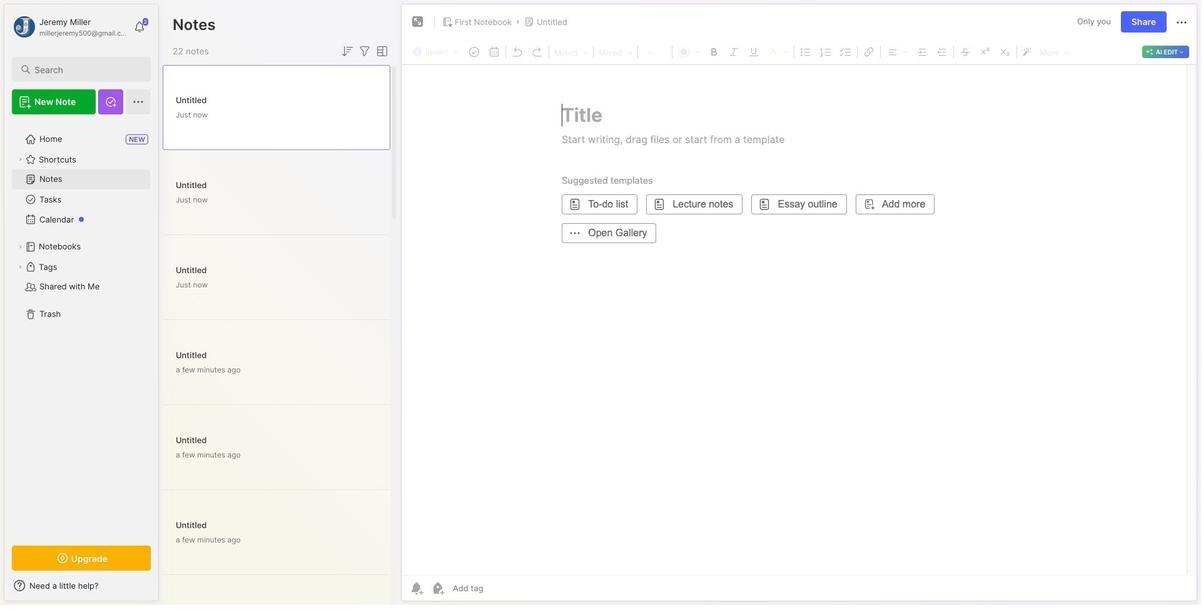 Task type: vqa. For each thing, say whether or not it's contained in the screenshot.
WHAT'S NEW FIELD
yes



Task type: describe. For each thing, give the bounding box(es) containing it.
alignment image
[[883, 43, 913, 59]]

expand note image
[[411, 14, 426, 29]]

Font family field
[[595, 44, 637, 60]]

Search text field
[[34, 64, 140, 76]]

add tag image
[[431, 582, 446, 597]]

Add tag field
[[452, 583, 546, 595]]

expand notebooks image
[[16, 244, 24, 251]]

tree inside main element
[[4, 122, 158, 535]]

insert image
[[409, 44, 465, 60]]

Heading level field
[[551, 44, 592, 60]]

font family image
[[595, 44, 637, 60]]

View options field
[[372, 44, 390, 59]]

Account field
[[12, 14, 128, 39]]

Add filters field
[[357, 44, 372, 59]]

Font size field
[[640, 44, 671, 60]]

More field
[[1037, 44, 1074, 60]]

More actions field
[[1175, 14, 1190, 30]]



Task type: locate. For each thing, give the bounding box(es) containing it.
Sort options field
[[340, 44, 355, 59]]

font size image
[[640, 44, 671, 60]]

Alignment field
[[883, 43, 913, 59]]

None search field
[[34, 62, 140, 77]]

Insert field
[[409, 44, 465, 60]]

tree
[[4, 122, 158, 535]]

Note Editor text field
[[402, 64, 1197, 576]]

note window element
[[401, 4, 1198, 605]]

add filters image
[[357, 44, 372, 59]]

font color image
[[674, 43, 704, 59]]

Highlight field
[[764, 43, 793, 59]]

Font color field
[[674, 43, 704, 59]]

highlight image
[[764, 43, 793, 59]]

expand tags image
[[16, 264, 24, 271]]

main element
[[0, 0, 163, 606]]

more actions image
[[1175, 15, 1190, 30]]

WHAT'S NEW field
[[4, 577, 158, 597]]

click to collapse image
[[158, 583, 167, 598]]

heading level image
[[551, 44, 592, 60]]

add a reminder image
[[409, 582, 424, 597]]

none search field inside main element
[[34, 62, 140, 77]]

more image
[[1037, 44, 1074, 60]]



